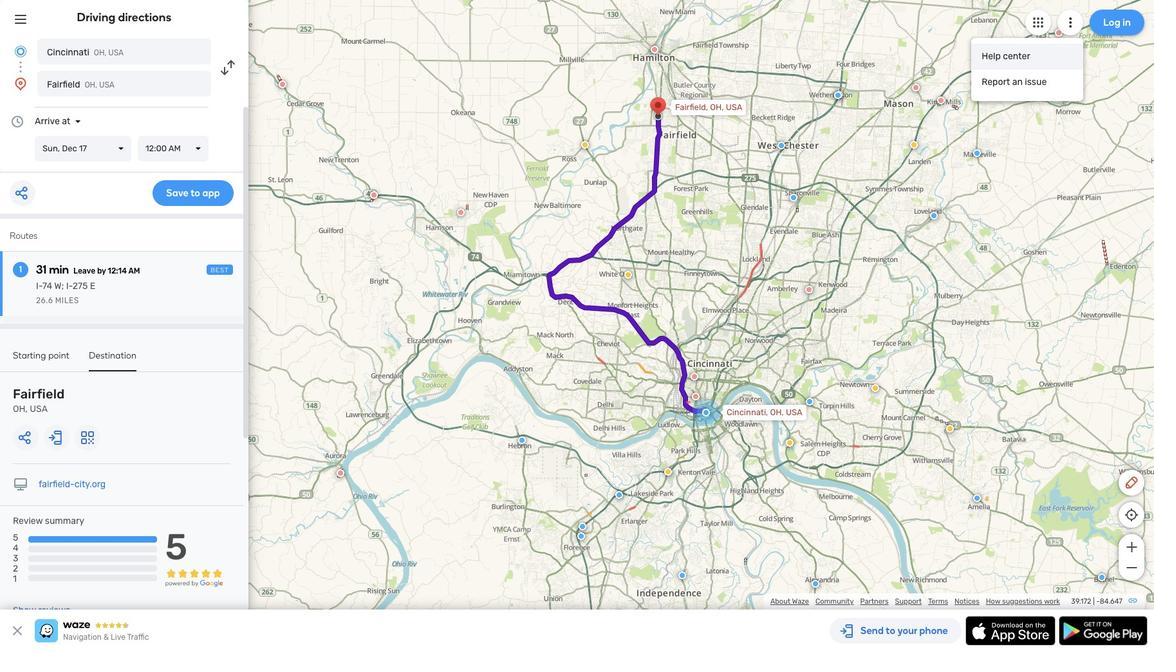 Task type: describe. For each thing, give the bounding box(es) containing it.
about
[[771, 598, 791, 606]]

12:14
[[108, 267, 127, 276]]

31 min leave by 12:14 am
[[36, 263, 140, 277]]

about waze community partners support terms notices how suggestions work
[[771, 598, 1061, 606]]

e
[[90, 281, 96, 292]]

waze
[[793, 598, 810, 606]]

3
[[13, 553, 18, 564]]

clock image
[[10, 114, 25, 129]]

0 vertical spatial fairfield
[[47, 79, 80, 90]]

1 vertical spatial fairfield
[[13, 386, 65, 402]]

community
[[816, 598, 854, 606]]

oh, right fairfield,
[[711, 102, 724, 112]]

work
[[1045, 598, 1061, 606]]

routes
[[10, 231, 38, 242]]

fairfield-
[[39, 479, 75, 490]]

partners link
[[861, 598, 889, 606]]

275
[[73, 281, 88, 292]]

traffic
[[127, 633, 149, 642]]

usa inside cincinnati oh, usa
[[108, 48, 124, 57]]

cincinnati,
[[727, 408, 769, 417]]

39.172 | -84.647
[[1072, 598, 1123, 606]]

12:00 am list box
[[138, 136, 209, 162]]

0 horizontal spatial road closed image
[[279, 81, 287, 88]]

39.172
[[1072, 598, 1092, 606]]

4
[[13, 543, 18, 554]]

17
[[79, 144, 87, 153]]

show
[[13, 606, 36, 616]]

about waze link
[[771, 598, 810, 606]]

i-74 w; i-275 e 26.6 miles
[[36, 281, 96, 305]]

w;
[[54, 281, 64, 292]]

how suggestions work link
[[987, 598, 1061, 606]]

|
[[1094, 598, 1095, 606]]

5 for 5 4 3 2 1
[[13, 533, 18, 544]]

computer image
[[13, 477, 28, 493]]

leave
[[73, 267, 95, 276]]

am inside list box
[[169, 144, 181, 153]]

notices link
[[955, 598, 980, 606]]

support link
[[896, 598, 922, 606]]

&
[[104, 633, 109, 642]]

driving directions
[[77, 10, 172, 24]]

2 vertical spatial road closed image
[[692, 393, 700, 401]]

terms link
[[929, 598, 949, 606]]

zoom in image
[[1124, 540, 1140, 555]]

terms
[[929, 598, 949, 606]]

cincinnati oh, usa
[[47, 47, 124, 58]]

destination
[[89, 350, 137, 361]]

1 i- from the left
[[36, 281, 42, 292]]

at
[[62, 116, 70, 127]]

0 horizontal spatial hazard image
[[582, 141, 589, 149]]

support
[[896, 598, 922, 606]]

1 vertical spatial fairfield oh, usa
[[13, 386, 65, 415]]

arrive
[[35, 116, 60, 127]]

2 vertical spatial hazard image
[[665, 468, 672, 476]]

starting point
[[13, 350, 70, 361]]

sun, dec 17 list box
[[35, 136, 131, 162]]

destination button
[[89, 350, 137, 372]]

cincinnati
[[47, 47, 89, 58]]



Task type: vqa. For each thing, say whether or not it's contained in the screenshot.
fairfield, fairfield address link
no



Task type: locate. For each thing, give the bounding box(es) containing it.
navigation & live traffic
[[63, 633, 149, 642]]

directions
[[118, 10, 172, 24]]

police image
[[836, 91, 844, 99], [778, 142, 786, 149], [790, 194, 798, 202], [931, 212, 938, 220], [974, 495, 982, 502], [578, 533, 585, 540], [679, 572, 687, 580], [1099, 574, 1107, 582], [812, 580, 820, 588]]

pencil image
[[1125, 475, 1140, 491]]

link image
[[1128, 596, 1139, 606]]

oh, right cincinnati,
[[771, 408, 784, 417]]

1 horizontal spatial 1
[[19, 264, 22, 275]]

2 horizontal spatial road closed image
[[692, 393, 700, 401]]

location image
[[13, 76, 28, 91]]

show reviews
[[13, 606, 70, 616]]

road closed image
[[651, 46, 659, 53], [279, 81, 287, 88], [692, 393, 700, 401]]

notices
[[955, 598, 980, 606]]

sun, dec 17
[[43, 144, 87, 153]]

usa
[[108, 48, 124, 57], [99, 81, 115, 90], [726, 102, 743, 112], [30, 404, 48, 415], [786, 408, 803, 417]]

1 vertical spatial road closed image
[[279, 81, 287, 88]]

fairfield oh, usa down cincinnati oh, usa on the left of the page
[[47, 79, 115, 90]]

i-
[[36, 281, 42, 292], [66, 281, 73, 292]]

oh, down cincinnati oh, usa on the left of the page
[[85, 81, 97, 90]]

1 vertical spatial am
[[128, 267, 140, 276]]

fairfield,
[[676, 102, 709, 112]]

community link
[[816, 598, 854, 606]]

0 horizontal spatial am
[[128, 267, 140, 276]]

arrive at
[[35, 116, 70, 127]]

dec
[[62, 144, 77, 153]]

5 for 5
[[165, 526, 188, 569]]

fairfield, oh, usa
[[676, 102, 743, 112]]

am right 12:00
[[169, 144, 181, 153]]

x image
[[10, 624, 25, 639]]

2 horizontal spatial hazard image
[[665, 468, 672, 476]]

police image
[[835, 91, 842, 99], [974, 149, 982, 157], [806, 398, 814, 406], [519, 437, 526, 444], [616, 491, 624, 499], [579, 523, 587, 531]]

oh, inside cincinnati oh, usa
[[94, 48, 107, 57]]

0 horizontal spatial i-
[[36, 281, 42, 292]]

am
[[169, 144, 181, 153], [128, 267, 140, 276]]

driving
[[77, 10, 116, 24]]

5 inside the "5 4 3 2 1"
[[13, 533, 18, 544]]

by
[[97, 267, 106, 276]]

1 down '3'
[[13, 574, 17, 585]]

summary
[[45, 516, 84, 527]]

0 vertical spatial 1
[[19, 264, 22, 275]]

0 horizontal spatial 5
[[13, 533, 18, 544]]

reviews
[[38, 606, 70, 616]]

26.6
[[36, 296, 53, 305]]

hazard image
[[911, 141, 919, 149], [872, 385, 880, 392], [947, 425, 955, 433], [786, 439, 794, 447]]

city.org
[[75, 479, 106, 490]]

starting point button
[[13, 350, 70, 370]]

partners
[[861, 598, 889, 606]]

fairfield down starting point button
[[13, 386, 65, 402]]

oh,
[[94, 48, 107, 57], [85, 81, 97, 90], [711, 102, 724, 112], [13, 404, 28, 415], [771, 408, 784, 417]]

review
[[13, 516, 43, 527]]

2 i- from the left
[[66, 281, 73, 292]]

74
[[42, 281, 52, 292]]

fairfield-city.org link
[[39, 479, 106, 490]]

12:00 am
[[146, 144, 181, 153]]

best
[[211, 267, 229, 274]]

1 horizontal spatial i-
[[66, 281, 73, 292]]

12:00
[[146, 144, 167, 153]]

fairfield-city.org
[[39, 479, 106, 490]]

5 4 3 2 1
[[13, 533, 18, 585]]

live
[[111, 633, 126, 642]]

zoom out image
[[1124, 560, 1140, 576]]

sun,
[[43, 144, 60, 153]]

starting
[[13, 350, 46, 361]]

am inside 31 min leave by 12:14 am
[[128, 267, 140, 276]]

-
[[1097, 598, 1101, 606]]

usa down starting point button
[[30, 404, 48, 415]]

1 vertical spatial 1
[[13, 574, 17, 585]]

0 vertical spatial road closed image
[[651, 46, 659, 53]]

oh, down starting point button
[[13, 404, 28, 415]]

min
[[49, 263, 69, 277]]

0 vertical spatial am
[[169, 144, 181, 153]]

1 horizontal spatial 5
[[165, 526, 188, 569]]

oh, right cincinnati
[[94, 48, 107, 57]]

review summary
[[13, 516, 84, 527]]

usa right cincinnati,
[[786, 408, 803, 417]]

navigation
[[63, 633, 102, 642]]

31
[[36, 263, 47, 277]]

1
[[19, 264, 22, 275], [13, 574, 17, 585]]

usa right fairfield,
[[726, 102, 743, 112]]

0 vertical spatial fairfield oh, usa
[[47, 79, 115, 90]]

0 horizontal spatial 1
[[13, 574, 17, 585]]

0 vertical spatial hazard image
[[582, 141, 589, 149]]

miles
[[55, 296, 79, 305]]

fairfield oh, usa down starting point button
[[13, 386, 65, 415]]

i- right w;
[[66, 281, 73, 292]]

1 horizontal spatial road closed image
[[651, 46, 659, 53]]

am right 12:14
[[128, 267, 140, 276]]

cincinnati, oh, usa
[[727, 408, 803, 417]]

i- up 26.6
[[36, 281, 42, 292]]

1 left 31
[[19, 264, 22, 275]]

1 horizontal spatial hazard image
[[625, 271, 633, 279]]

2
[[13, 564, 18, 575]]

road closed image
[[913, 84, 920, 91], [938, 97, 946, 104], [370, 191, 378, 199], [457, 209, 465, 216], [806, 286, 814, 294], [691, 373, 699, 381], [337, 470, 345, 477]]

fairfield
[[47, 79, 80, 90], [13, 386, 65, 402]]

point
[[48, 350, 70, 361]]

how
[[987, 598, 1001, 606]]

suggestions
[[1003, 598, 1043, 606]]

1 vertical spatial hazard image
[[625, 271, 633, 279]]

usa down cincinnati oh, usa on the left of the page
[[99, 81, 115, 90]]

1 inside the "5 4 3 2 1"
[[13, 574, 17, 585]]

fairfield oh, usa
[[47, 79, 115, 90], [13, 386, 65, 415]]

84.647
[[1101, 598, 1123, 606]]

5
[[165, 526, 188, 569], [13, 533, 18, 544]]

fairfield down cincinnati
[[47, 79, 80, 90]]

hazard image
[[582, 141, 589, 149], [625, 271, 633, 279], [665, 468, 672, 476]]

usa down the driving directions
[[108, 48, 124, 57]]

current location image
[[13, 44, 28, 59]]

1 horizontal spatial am
[[169, 144, 181, 153]]



